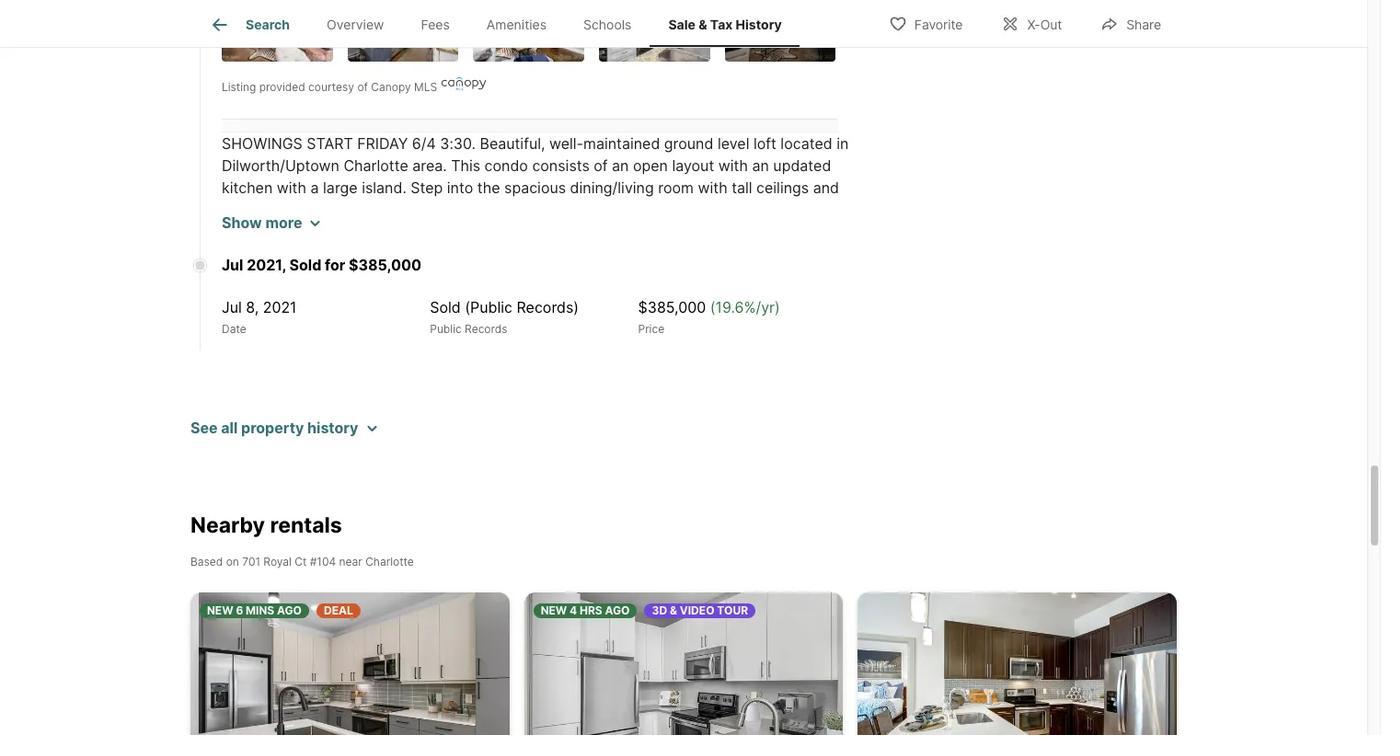 Task type: locate. For each thing, give the bounding box(es) containing it.
space
[[657, 223, 699, 241]]

0 horizontal spatial large
[[323, 179, 358, 197]]

1 vertical spatial 6/4
[[762, 311, 785, 330]]

new left 4
[[541, 604, 567, 617]]

cabana,
[[691, 267, 746, 285]]

0 horizontal spatial this
[[389, 289, 414, 308]]

even
[[733, 223, 766, 241]]

an down maintained
[[612, 157, 629, 175]]

charlotte
[[344, 157, 408, 175], [365, 555, 414, 569]]

0 horizontal spatial &
[[670, 604, 677, 617]]

an down loft on the right top
[[752, 157, 769, 175]]

great
[[616, 223, 653, 241]]

ago right hrs
[[605, 604, 630, 617]]

start down bars,
[[656, 311, 703, 330]]

0 vertical spatial this
[[587, 223, 612, 241]]

records)
[[517, 298, 579, 317]]

& right 3d
[[670, 604, 677, 617]]

fees tab
[[403, 3, 468, 47]]

1 vertical spatial a
[[754, 201, 763, 219]]

1 horizontal spatial ago
[[605, 604, 630, 617]]

jul inside jul 8, 2021 date
[[222, 298, 242, 317]]

sold
[[289, 256, 321, 274], [430, 298, 461, 317]]

maintained
[[583, 135, 660, 153]]

see
[[190, 419, 218, 437]]

complex
[[222, 245, 280, 263]]

0 horizontal spatial the
[[425, 223, 448, 241]]

an down make at top left
[[515, 267, 532, 285]]

& inside tab
[[699, 17, 707, 32]]

all
[[221, 419, 238, 437]]

1 horizontal spatial $385,000
[[638, 298, 706, 317]]

1 horizontal spatial start
[[656, 311, 703, 330]]

1 horizontal spatial this
[[587, 223, 612, 241]]

1 horizontal spatial room
[[658, 179, 694, 197]]

jul left 2021,
[[222, 256, 243, 274]]

1 horizontal spatial the
[[477, 179, 500, 197]]

including:
[[695, 245, 762, 263]]

kitchen,
[[751, 267, 806, 285]]

1 new from the left
[[207, 604, 233, 617]]

new for new 4 hrs ago
[[541, 604, 567, 617]]

room up make at top left
[[493, 223, 528, 241]]

tall
[[732, 179, 752, 197]]

$385,000 down overlooking
[[349, 256, 421, 274]]

large
[[323, 179, 358, 197], [767, 201, 801, 219]]

1 vertical spatial sold
[[430, 298, 461, 317]]

0 horizontal spatial room
[[493, 223, 528, 241]]

public
[[430, 322, 462, 336]]

0 vertical spatial jul
[[222, 256, 243, 274]]

jul for jul 8, 2021 date
[[222, 298, 242, 317]]

the down the 'allow'
[[425, 223, 448, 241]]

0 horizontal spatial new
[[207, 604, 233, 617]]

0 vertical spatial room
[[658, 179, 694, 197]]

photo of 1133 harding pl, charlotte, nc 28204 image
[[190, 593, 509, 735]]

$385,000
[[349, 256, 421, 274], [638, 298, 706, 317]]

showings down restaurants,
[[571, 311, 652, 330]]

sale & tax history
[[668, 17, 782, 32]]

this down rooftop
[[389, 289, 414, 308]]

into
[[447, 179, 473, 197]]

showings
[[222, 135, 303, 153], [571, 311, 652, 330]]

charlotte inside the 'showings start friday 6/4 3:30. beautiful, well-maintained ground level loft located in dilworth/uptown charlotte area.  this condo consists of an open layout with an updated kitchen with a large island.  step into the spacious dining/living room with tall ceilings and floor to ceiling windows that allow tons of natural light.  upstairs you will find a large master bedroom overlooking the living room making this great space feel even bigger.  the complex offers plenty of amenities to make working from home fun.  including: resident's lounge, fitness room, rooftop terrace with an outdoor pool, hot tub, cabana, kitchen, fireplace and grill.  all of this conveniently located to restaurants, bars, shopping and everything that dilworth and uptown has to offer!  showings start friday 6/4 3:30pm'
[[344, 157, 408, 175]]

charlotte right near
[[365, 555, 414, 569]]

large down ceilings
[[767, 201, 801, 219]]

2 new from the left
[[541, 604, 567, 617]]

find
[[724, 201, 750, 219]]

1 horizontal spatial sold
[[430, 298, 461, 317]]

and left public
[[394, 311, 420, 330]]

photo of 1205 s tryon st, charlotte, nc 28203 image
[[524, 593, 843, 735]]

1 horizontal spatial large
[[767, 201, 801, 219]]

shopping
[[711, 289, 775, 308]]

friday up island.
[[357, 135, 408, 153]]

3:30pm
[[790, 311, 843, 330]]

1 jul from the top
[[222, 256, 243, 274]]

and down kitchen,
[[779, 289, 805, 308]]

based
[[190, 555, 223, 569]]

room
[[658, 179, 694, 197], [493, 223, 528, 241]]

room,
[[328, 267, 368, 285]]

1 vertical spatial the
[[425, 223, 448, 241]]

updated
[[773, 157, 831, 175]]

0 vertical spatial start
[[307, 135, 353, 153]]

a right find
[[754, 201, 763, 219]]

$385,000 (19.6%/yr) price
[[638, 298, 780, 336]]

x-out button
[[986, 4, 1078, 42]]

overview tab
[[308, 3, 403, 47]]

1 horizontal spatial a
[[754, 201, 763, 219]]

light.
[[567, 201, 601, 219]]

6/4 down shopping
[[762, 311, 785, 330]]

0 vertical spatial &
[[699, 17, 707, 32]]

0 vertical spatial sold
[[289, 256, 321, 274]]

outdoor
[[536, 267, 591, 285]]

resident's
[[766, 245, 834, 263]]

provided
[[259, 80, 305, 94]]

$385,000 up price
[[638, 298, 706, 317]]

favorite button
[[873, 4, 979, 42]]

and down updated
[[813, 179, 839, 197]]

open
[[633, 157, 668, 175]]

0 vertical spatial friday
[[357, 135, 408, 153]]

sold left for
[[289, 256, 321, 274]]

beautiful,
[[480, 135, 545, 153]]

1 vertical spatial that
[[300, 311, 328, 330]]

start up dilworth/uptown
[[307, 135, 353, 153]]

sold inside sold (public records) public records
[[430, 298, 461, 317]]

out
[[1040, 16, 1062, 32]]

this up from
[[587, 223, 612, 241]]

restaurants,
[[585, 289, 668, 308]]

friday down shopping
[[707, 311, 757, 330]]

0 vertical spatial that
[[390, 201, 418, 219]]

0 horizontal spatial 6/4
[[412, 135, 436, 153]]

jul left 8,
[[222, 298, 242, 317]]

x-out
[[1027, 16, 1062, 32]]

terrace
[[427, 267, 477, 285]]

1 vertical spatial room
[[493, 223, 528, 241]]

that down island.
[[390, 201, 418, 219]]

1 vertical spatial jul
[[222, 298, 242, 317]]

6/4 up area.
[[412, 135, 436, 153]]

to right has
[[512, 311, 526, 330]]

with up ceiling
[[277, 179, 306, 197]]

tab list containing search
[[190, 0, 815, 47]]

2021
[[263, 298, 297, 317]]

step
[[411, 179, 443, 197]]

to down living
[[466, 245, 480, 263]]

a
[[311, 179, 319, 197], [754, 201, 763, 219]]

making
[[532, 223, 583, 241]]

1 vertical spatial $385,000
[[638, 298, 706, 317]]

1 horizontal spatial showings
[[571, 311, 652, 330]]

0 horizontal spatial showings
[[222, 135, 303, 153]]

home
[[621, 245, 660, 263]]

share
[[1127, 16, 1161, 32]]

& left tax
[[699, 17, 707, 32]]

0 vertical spatial large
[[323, 179, 358, 197]]

grill.
[[316, 289, 345, 308]]

the up tons
[[477, 179, 500, 197]]

0 vertical spatial located
[[781, 135, 832, 153]]

0 horizontal spatial located
[[511, 289, 563, 308]]

4
[[570, 604, 577, 617]]

1 vertical spatial large
[[767, 201, 801, 219]]

master
[[222, 223, 270, 241]]

sale
[[668, 17, 696, 32]]

8,
[[246, 298, 259, 317]]

0 vertical spatial a
[[311, 179, 319, 197]]

layout
[[672, 157, 714, 175]]

showings up dilworth/uptown
[[222, 135, 303, 153]]

ago for new 4 hrs ago
[[605, 604, 630, 617]]

0 horizontal spatial an
[[515, 267, 532, 285]]

2 jul from the top
[[222, 298, 242, 317]]

2 horizontal spatial an
[[752, 157, 769, 175]]

that down grill.
[[300, 311, 328, 330]]

1 ago from the left
[[277, 604, 302, 617]]

0 horizontal spatial that
[[300, 311, 328, 330]]

more
[[265, 214, 302, 232]]

spacious
[[504, 179, 566, 197]]

2 ago from the left
[[605, 604, 630, 617]]

1 vertical spatial start
[[656, 311, 703, 330]]

ago for new 6 mins ago
[[277, 604, 302, 617]]

6
[[236, 604, 243, 617]]

natural
[[515, 201, 563, 219]]

dining/living
[[570, 179, 654, 197]]

nearby rentals
[[190, 513, 342, 539]]

photo of 905 kenilworth ave, charlotte, nc 28204 image
[[858, 593, 1177, 735]]

1 horizontal spatial friday
[[707, 311, 757, 330]]

new left 6
[[207, 604, 233, 617]]

ceiling
[[276, 201, 321, 219]]

charlotte up island.
[[344, 157, 408, 175]]

mls
[[414, 80, 437, 94]]

room up the you
[[658, 179, 694, 197]]

tab list
[[190, 0, 815, 47]]

amenities
[[395, 245, 462, 263]]

1 vertical spatial located
[[511, 289, 563, 308]]

working
[[526, 245, 581, 263]]

0 vertical spatial the
[[477, 179, 500, 197]]

the
[[477, 179, 500, 197], [425, 223, 448, 241]]

1 horizontal spatial new
[[541, 604, 567, 617]]

located up offer!
[[511, 289, 563, 308]]

1 horizontal spatial &
[[699, 17, 707, 32]]

located up updated
[[781, 135, 832, 153]]

of up dining/living
[[594, 157, 608, 175]]

large up windows
[[323, 179, 358, 197]]

0 vertical spatial charlotte
[[344, 157, 408, 175]]

0 horizontal spatial $385,000
[[349, 256, 421, 274]]

upstairs
[[606, 201, 663, 219]]

overview
[[327, 17, 384, 32]]

1 vertical spatial &
[[670, 604, 677, 617]]

ago right mins
[[277, 604, 302, 617]]

sold (public records) public records
[[430, 298, 579, 336]]

start
[[307, 135, 353, 153], [656, 311, 703, 330]]

a up ceiling
[[311, 179, 319, 197]]

search link
[[209, 14, 290, 36]]

to
[[258, 201, 272, 219], [466, 245, 480, 263], [567, 289, 581, 308], [512, 311, 526, 330]]

0 horizontal spatial ago
[[277, 604, 302, 617]]

sold up public
[[430, 298, 461, 317]]

royal
[[263, 555, 292, 569]]

bigger.
[[770, 223, 818, 241]]

records
[[465, 322, 507, 336]]



Task type: vqa. For each thing, say whether or not it's contained in the screenshot.
. on the left of the page
no



Task type: describe. For each thing, give the bounding box(es) containing it.
tub,
[[660, 267, 687, 285]]

all
[[349, 289, 366, 308]]

fireplace
[[222, 289, 282, 308]]

lounge,
[[222, 267, 273, 285]]

hrs
[[580, 604, 602, 617]]

mins
[[246, 604, 274, 617]]

1 horizontal spatial 6/4
[[762, 311, 785, 330]]

allow
[[422, 201, 458, 219]]

3d
[[652, 604, 667, 617]]

of right tons
[[497, 201, 511, 219]]

fun.
[[664, 245, 691, 263]]

on
[[226, 555, 239, 569]]

in
[[837, 135, 849, 153]]

tons
[[462, 201, 493, 219]]

listing provided courtesy of canopy mls image
[[441, 77, 487, 91]]

kitchen
[[222, 179, 273, 197]]

you
[[668, 201, 693, 219]]

with up will at the top of page
[[698, 179, 728, 197]]

and down fitness
[[286, 289, 312, 308]]

floor
[[222, 201, 254, 219]]

has
[[483, 311, 508, 330]]

bedroom
[[274, 223, 336, 241]]

showings start friday 6/4 3:30. beautiful, well-maintained ground level loft located in dilworth/uptown charlotte area.  this condo consists of an open layout with an updated kitchen with a large island.  step into the spacious dining/living room with tall ceilings and floor to ceiling windows that allow tons of natural light.  upstairs you will find a large master bedroom overlooking the living room making this great space feel even bigger.  the complex offers plenty of amenities to make working from home fun.  including: resident's lounge, fitness room, rooftop terrace with an outdoor pool, hot tub, cabana, kitchen, fireplace and grill.  all of this conveniently located to restaurants, bars, shopping and everything that dilworth and uptown has to offer!  showings start friday 6/4 3:30pm
[[222, 135, 849, 330]]

& for video
[[670, 604, 677, 617]]

21
[[777, 16, 793, 34]]

& for tax
[[699, 17, 707, 32]]

3d & video tour
[[652, 604, 748, 617]]

0 horizontal spatial sold
[[289, 256, 321, 274]]

tax
[[710, 17, 733, 32]]

0 vertical spatial 6/4
[[412, 135, 436, 153]]

plenty
[[329, 245, 373, 263]]

$385,000 inside "$385,000 (19.6%/yr) price"
[[638, 298, 706, 317]]

new 6 mins ago
[[207, 604, 302, 617]]

with down level
[[718, 157, 748, 175]]

listing
[[222, 80, 256, 94]]

fees
[[421, 17, 450, 32]]

based on 701 royal ct #104 near charlotte
[[190, 555, 414, 569]]

amenities
[[487, 17, 547, 32]]

jul 8, 2021 date
[[222, 298, 297, 336]]

1 vertical spatial this
[[389, 289, 414, 308]]

1 horizontal spatial an
[[612, 157, 629, 175]]

history
[[736, 17, 782, 32]]

show
[[222, 214, 262, 232]]

ct
[[295, 555, 307, 569]]

jul 2021, sold for $385,000
[[222, 256, 421, 274]]

0 vertical spatial showings
[[222, 135, 303, 153]]

of right all
[[370, 289, 385, 308]]

from
[[585, 245, 617, 263]]

of left canopy
[[357, 80, 368, 94]]

canopy
[[371, 80, 411, 94]]

nearby
[[190, 513, 265, 539]]

consists
[[532, 157, 590, 175]]

fitness
[[277, 267, 324, 285]]

to right floor
[[258, 201, 272, 219]]

2021,
[[247, 256, 286, 274]]

see all property history button
[[190, 417, 377, 439]]

favorite
[[914, 16, 963, 32]]

schools tab
[[565, 3, 650, 47]]

sale & tax history tab
[[650, 3, 800, 47]]

to down outdoor
[[567, 289, 581, 308]]

hot
[[633, 267, 656, 285]]

the
[[822, 223, 849, 241]]

ceilings
[[756, 179, 809, 197]]

1 horizontal spatial that
[[390, 201, 418, 219]]

701
[[242, 555, 260, 569]]

loft
[[754, 135, 777, 153]]

offer!
[[530, 311, 567, 330]]

deal
[[324, 604, 353, 617]]

share button
[[1085, 4, 1177, 42]]

amenities tab
[[468, 3, 565, 47]]

well-
[[549, 135, 583, 153]]

dilworth/uptown
[[222, 157, 340, 175]]

new 4 hrs ago
[[541, 604, 630, 617]]

date
[[222, 322, 246, 336]]

0 horizontal spatial start
[[307, 135, 353, 153]]

living
[[452, 223, 489, 241]]

show more button
[[222, 212, 321, 234]]

1 vertical spatial charlotte
[[365, 555, 414, 569]]

new for new 6 mins ago
[[207, 604, 233, 617]]

rooftop
[[372, 267, 423, 285]]

x-
[[1027, 16, 1040, 32]]

uptown
[[425, 311, 479, 330]]

0 horizontal spatial friday
[[357, 135, 408, 153]]

0 horizontal spatial a
[[311, 179, 319, 197]]

1 vertical spatial friday
[[707, 311, 757, 330]]

feel
[[703, 223, 728, 241]]

jul for jul 2021, sold for $385,000
[[222, 256, 243, 274]]

price
[[638, 322, 665, 336]]

bars,
[[672, 289, 707, 308]]

#104
[[310, 555, 336, 569]]

near
[[339, 555, 362, 569]]

pool,
[[595, 267, 629, 285]]

0 vertical spatial $385,000
[[349, 256, 421, 274]]

1 horizontal spatial located
[[781, 135, 832, 153]]

with down make at top left
[[481, 267, 511, 285]]

+ 21
[[768, 16, 793, 34]]

level
[[718, 135, 749, 153]]

see all property history
[[190, 419, 358, 437]]

of down overlooking
[[377, 245, 391, 263]]

condo
[[485, 157, 528, 175]]

(public
[[465, 298, 513, 317]]

will
[[697, 201, 719, 219]]

property
[[241, 419, 304, 437]]

search
[[246, 17, 290, 32]]

1 vertical spatial showings
[[571, 311, 652, 330]]



